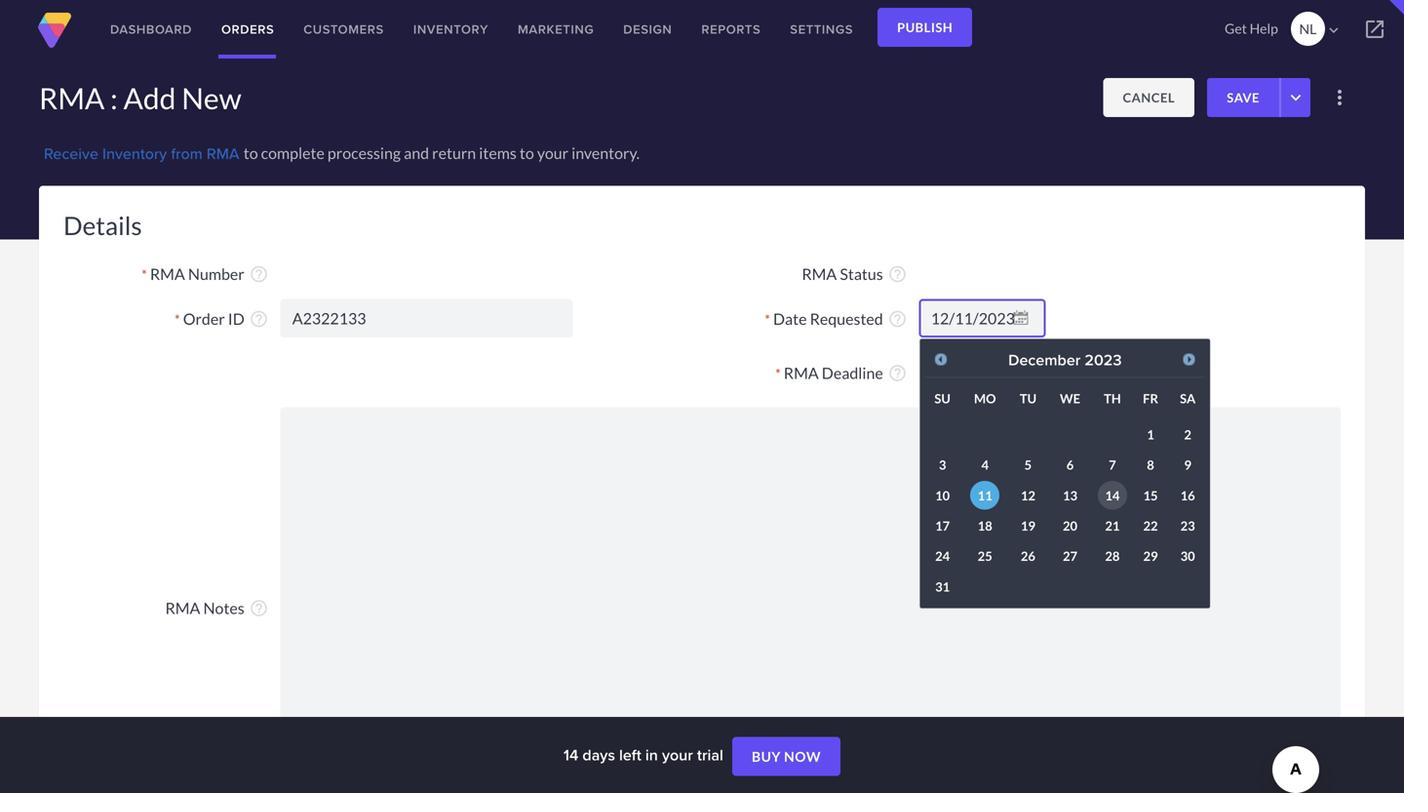 Task type: describe. For each thing, give the bounding box(es) containing it.
left
[[619, 743, 642, 766]]

* for * order id help_outline
[[175, 311, 180, 328]]

20
[[1063, 518, 1078, 534]]

more_vert button
[[1321, 78, 1360, 117]]

16
[[1181, 488, 1196, 503]]

number
[[188, 264, 245, 283]]

add
[[123, 80, 176, 116]]

rma inside * rma number help_outline
[[150, 264, 185, 283]]

december
[[1009, 348, 1081, 371]]

* order id help_outline
[[175, 309, 269, 329]]

rma : add new
[[39, 80, 241, 116]]

28 link
[[1098, 542, 1127, 570]]

in
[[646, 743, 658, 766]]

19
[[1021, 518, 1036, 534]]

13 link
[[1056, 481, 1085, 510]]

your inside receive inventory from rma to complete processing and return items to your inventory.
[[537, 143, 569, 162]]

1 to from the left
[[244, 143, 258, 162]]

new
[[182, 80, 241, 116]]

20 link
[[1056, 511, 1085, 540]]

17 link
[[928, 511, 957, 540]]


[[1364, 18, 1387, 41]]

18
[[978, 518, 993, 534]]

10
[[935, 488, 950, 503]]

* rma number help_outline
[[142, 264, 269, 284]]

31 link
[[928, 572, 957, 601]]

3
[[939, 457, 947, 473]]

and
[[404, 143, 429, 162]]

24
[[935, 548, 950, 564]]

11
[[978, 488, 993, 503]]

1 vertical spatial inventory
[[102, 142, 167, 165]]

nl
[[1300, 20, 1317, 37]]

1
[[1147, 427, 1155, 442]]

7
[[1109, 457, 1117, 473]]

get help
[[1225, 20, 1279, 37]]

15 link
[[1136, 481, 1166, 510]]

13
[[1063, 488, 1078, 503]]


[[1325, 21, 1343, 39]]

orders
[[221, 20, 274, 39]]

deadline
[[822, 363, 883, 382]]

rma status help_outline
[[802, 264, 908, 284]]

mo
[[974, 391, 996, 406]]

receive
[[44, 142, 98, 165]]

dashboard link
[[96, 0, 207, 59]]

* for * rma deadline help_outline
[[776, 365, 781, 382]]

16 link
[[1174, 481, 1203, 510]]

2 to from the left
[[520, 143, 534, 162]]

publish button
[[878, 8, 973, 47]]

14 days left in your trial
[[564, 743, 728, 766]]

buy
[[752, 748, 781, 765]]

14 for 14 days left in your trial
[[564, 743, 579, 766]]

26 link
[[1014, 542, 1043, 570]]

4
[[982, 457, 989, 473]]

2
[[1185, 427, 1192, 442]]

23
[[1181, 518, 1196, 534]]

receive inventory from rma to complete processing and return items to your inventory.
[[44, 142, 640, 165]]

receive inventory from rma link
[[44, 142, 244, 165]]

sa
[[1180, 391, 1196, 406]]

cancel
[[1123, 90, 1175, 105]]

 link
[[1346, 0, 1405, 59]]

help
[[1250, 20, 1279, 37]]

th
[[1104, 391, 1121, 406]]

1 link
[[1136, 420, 1166, 449]]

processing
[[328, 143, 401, 162]]

29
[[1144, 548, 1158, 564]]

help_outline for * rma number help_outline
[[249, 264, 269, 284]]

marketing
[[518, 20, 594, 39]]

27 link
[[1056, 542, 1085, 570]]

* rma deadline help_outline
[[776, 363, 908, 383]]

22 link
[[1136, 511, 1166, 540]]

18 link
[[971, 511, 1000, 540]]

19 link
[[1014, 511, 1043, 540]]

30
[[1181, 548, 1196, 564]]

27
[[1063, 548, 1078, 564]]

date
[[773, 309, 807, 328]]



Task type: locate. For each thing, give the bounding box(es) containing it.
help_outline right number on the top
[[249, 264, 269, 284]]

your right in
[[662, 743, 693, 766]]

save link
[[1208, 78, 1280, 117]]

0 horizontal spatial 14
[[564, 743, 579, 766]]

help_outline inside rma status help_outline
[[888, 264, 908, 284]]

17
[[935, 518, 950, 534]]

1 horizontal spatial your
[[662, 743, 693, 766]]

your left the inventory.
[[537, 143, 569, 162]]

rma right from
[[207, 142, 240, 165]]

details
[[63, 210, 142, 240]]

14 up 21
[[1105, 488, 1120, 503]]

return
[[432, 143, 476, 162]]

1 horizontal spatial to
[[520, 143, 534, 162]]

* inside * rma deadline help_outline
[[776, 365, 781, 382]]

12
[[1021, 488, 1036, 503]]

8
[[1147, 457, 1155, 473]]

from
[[171, 142, 203, 165]]

8 link
[[1136, 451, 1166, 479]]

help_outline right deadline
[[888, 364, 908, 383]]

december 2023
[[1009, 348, 1122, 371]]

help_outline inside * rma number help_outline
[[249, 264, 269, 284]]

settings
[[790, 20, 854, 39]]

id
[[228, 309, 245, 328]]

to right items
[[520, 143, 534, 162]]

help_outline
[[249, 264, 269, 284], [888, 264, 908, 284], [249, 309, 269, 329], [888, 309, 908, 329], [888, 364, 908, 383], [249, 598, 269, 618]]

1 horizontal spatial inventory
[[413, 20, 489, 39]]

* down details
[[142, 266, 147, 283]]

help_outline inside * date requested help_outline
[[888, 309, 908, 329]]

rma left number on the top
[[150, 264, 185, 283]]

10 link
[[928, 481, 957, 510]]

buy now
[[752, 748, 821, 765]]

29 link
[[1136, 542, 1166, 570]]

nl 
[[1300, 20, 1343, 39]]

rma left the : on the top of page
[[39, 80, 105, 116]]

31
[[935, 579, 950, 594]]

12 link
[[1014, 481, 1043, 510]]

trial
[[697, 743, 724, 766]]

None text field
[[281, 299, 573, 337], [281, 407, 1341, 793], [281, 299, 573, 337], [281, 407, 1341, 793]]

more_vert
[[1328, 86, 1352, 109]]

14 left days
[[564, 743, 579, 766]]

21
[[1105, 518, 1120, 534]]

6
[[1067, 457, 1074, 473]]

status
[[840, 264, 883, 283]]

0 horizontal spatial inventory
[[102, 142, 167, 165]]

3 link
[[928, 451, 957, 479]]

days
[[583, 743, 615, 766]]

rma notes help_outline
[[165, 598, 269, 618]]

reports
[[702, 20, 761, 39]]

* inside * date requested help_outline
[[765, 311, 770, 328]]

* inside * order id help_outline
[[175, 311, 180, 328]]

26
[[1021, 548, 1036, 564]]

publish
[[897, 20, 953, 35]]

customers
[[304, 20, 384, 39]]

items
[[479, 143, 517, 162]]

inventory.
[[572, 143, 640, 162]]

0 horizontal spatial to
[[244, 143, 258, 162]]

help_outline inside * rma deadline help_outline
[[888, 364, 908, 383]]

rma
[[39, 80, 105, 116], [207, 142, 240, 165], [150, 264, 185, 283], [802, 264, 837, 283], [784, 363, 819, 382], [165, 598, 200, 617]]

6 link
[[1056, 451, 1085, 479]]

30 link
[[1174, 542, 1203, 570]]

25
[[978, 548, 993, 564]]

9 link
[[1174, 451, 1203, 479]]

0 vertical spatial inventory
[[413, 20, 489, 39]]

help_outline inside rma notes help_outline
[[249, 598, 269, 618]]

9
[[1185, 457, 1192, 473]]

design
[[624, 20, 672, 39]]

* down date
[[776, 365, 781, 382]]

14 link
[[1098, 481, 1127, 510]]

* date requested help_outline
[[765, 309, 908, 329]]

help_outline right the id
[[249, 309, 269, 329]]

order
[[183, 309, 225, 328]]

25 link
[[971, 542, 1000, 570]]

1 vertical spatial your
[[662, 743, 693, 766]]

:
[[110, 80, 118, 116]]

* left the "order"
[[175, 311, 180, 328]]

buy now link
[[732, 737, 841, 776]]

0 vertical spatial your
[[537, 143, 569, 162]]

rma left deadline
[[784, 363, 819, 382]]

5
[[1025, 457, 1032, 473]]

complete
[[261, 143, 325, 162]]

rma inside rma notes help_outline
[[165, 598, 200, 617]]

save
[[1227, 90, 1260, 105]]

4 link
[[971, 451, 1000, 479]]

rma inside * rma deadline help_outline
[[784, 363, 819, 382]]

rma left status
[[802, 264, 837, 283]]

get
[[1225, 20, 1247, 37]]

23 link
[[1174, 511, 1203, 540]]

tu
[[1020, 391, 1037, 406]]

* inside * rma number help_outline
[[142, 266, 147, 283]]

help_outline for * rma deadline help_outline
[[888, 364, 908, 383]]

14 for 14
[[1105, 488, 1120, 503]]

we
[[1060, 391, 1081, 406]]

help_outline for * order id help_outline
[[249, 309, 269, 329]]

28
[[1105, 548, 1120, 564]]

now
[[784, 748, 821, 765]]

7 link
[[1098, 451, 1127, 479]]

MM/DD/YYYY text field
[[920, 299, 1046, 337]]

11 link
[[971, 481, 1000, 510]]

help_outline inside * order id help_outline
[[249, 309, 269, 329]]

to left the complete
[[244, 143, 258, 162]]

rma inside rma status help_outline
[[802, 264, 837, 283]]

fr
[[1143, 391, 1159, 406]]

dashboard
[[110, 20, 192, 39]]

0 vertical spatial 14
[[1105, 488, 1120, 503]]

* left date
[[765, 311, 770, 328]]

rma left the notes
[[165, 598, 200, 617]]

2023
[[1085, 348, 1122, 371]]

help_outline for * date requested help_outline
[[888, 309, 908, 329]]

0 horizontal spatial your
[[537, 143, 569, 162]]

requested
[[810, 309, 883, 328]]

15
[[1144, 488, 1158, 503]]

notes
[[203, 598, 245, 617]]

2 link
[[1174, 420, 1203, 449]]

su
[[935, 391, 951, 406]]

help_outline right the notes
[[249, 598, 269, 618]]

21 link
[[1098, 511, 1127, 540]]

your
[[537, 143, 569, 162], [662, 743, 693, 766]]

1 vertical spatial 14
[[564, 743, 579, 766]]

* for * date requested help_outline
[[765, 311, 770, 328]]

help_outline right the requested
[[888, 309, 908, 329]]

1 horizontal spatial 14
[[1105, 488, 1120, 503]]

cancel link
[[1104, 78, 1195, 117]]

* for * rma number help_outline
[[142, 266, 147, 283]]

24 link
[[928, 542, 957, 570]]

help_outline right status
[[888, 264, 908, 284]]



Task type: vqa. For each thing, say whether or not it's contained in the screenshot.


